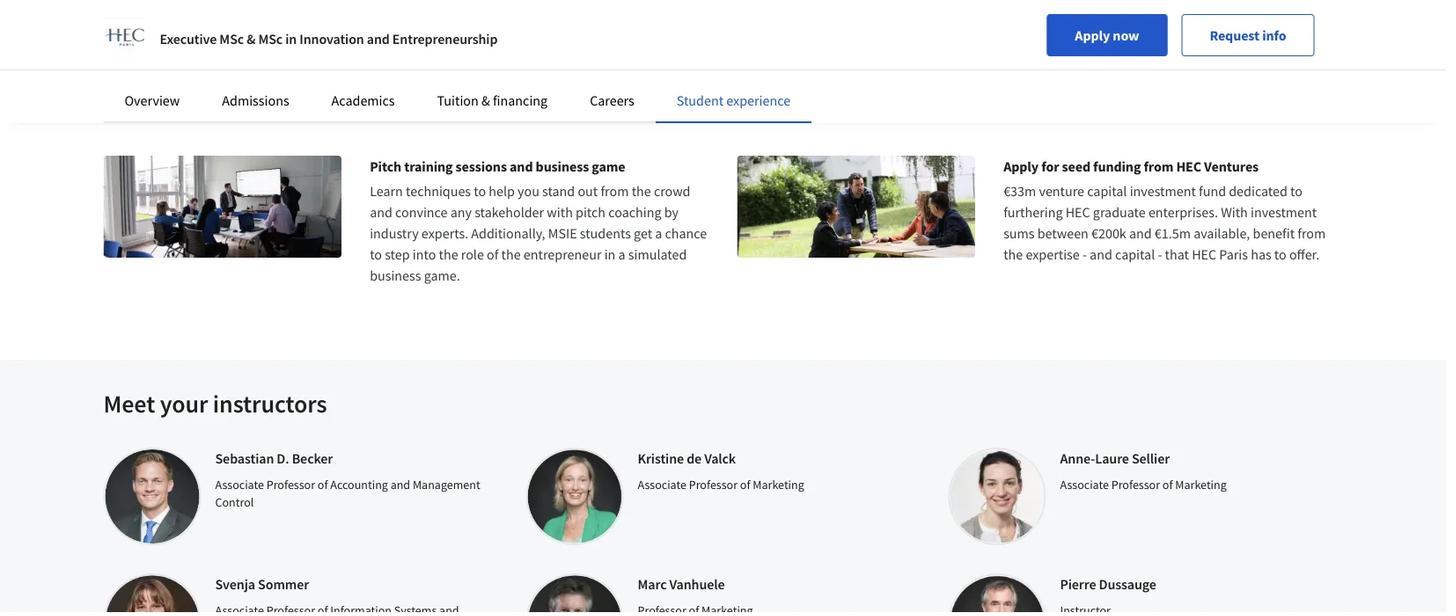 Task type: vqa. For each thing, say whether or not it's contained in the screenshot.
Gain
no



Task type: describe. For each thing, give the bounding box(es) containing it.
student
[[677, 92, 724, 109]]

request info
[[1210, 26, 1286, 44]]

fund
[[1199, 182, 1226, 200]]

€33m
[[1004, 182, 1036, 200]]

working
[[618, 27, 665, 45]]

available,
[[1194, 224, 1250, 242]]

marketing for kristine de valck
[[753, 477, 804, 493]]

executive
[[160, 30, 217, 48]]

graduate
[[1093, 203, 1146, 221]]

students inside "pitch training sessions and business game learn techniques to help you stand out from the crowd and convince any stakeholder with pitch coaching by industry experts. additionally, msie students get a chance to step into the role of the entrepreneur in a simulated business game."
[[580, 224, 631, 242]]

expert
[[466, 27, 504, 45]]

marc
[[638, 576, 667, 593]]

graduation inside the two-day graduation ceremony held every year on the hec paris campus allows students to celebrate their achievements in person.
[[1080, 27, 1145, 45]]

anne-laure sellier image
[[948, 448, 1046, 546]]

request info button
[[1182, 14, 1315, 56]]

the inside take a peek at the hec paris graduation ceremony
[[1236, 70, 1255, 87]]

overview link
[[125, 92, 180, 109]]

of for kristine de valck
[[740, 477, 750, 493]]

hec up between
[[1066, 203, 1090, 221]]

chance
[[665, 224, 707, 242]]

1:1
[[668, 27, 686, 45]]

management
[[413, 477, 480, 493]]

careers
[[590, 92, 634, 109]]

apply for seed funding from hec ventures €33m venture capital investment fund dedicated to furthering hec graduate enterprises. with investment sums between €200k and €1.5m available, benefit from the expertise - and capital - that hec paris has to offer.
[[1004, 158, 1326, 263]]

to inside enjoy a range of expert project assistance, working 1:1 with affiliate professors and mentors in dedicated weekly 'start-up' and 'go to market strategy' office hours.
[[476, 70, 489, 87]]

take a peek at the hec paris graduation ceremony
[[1004, 70, 1314, 108]]

convince
[[395, 203, 448, 221]]

entrepreneur
[[524, 246, 602, 263]]

to up benefit
[[1290, 182, 1303, 200]]

marc vanhuele
[[638, 576, 725, 593]]

mentors
[[535, 48, 585, 66]]

paris inside apply for seed funding from hec ventures €33m venture capital investment fund dedicated to furthering hec graduate enterprises. with investment sums between €200k and €1.5m available, benefit from the expertise - and capital - that hec paris has to offer.
[[1219, 246, 1248, 263]]

apply for apply for seed funding from hec ventures €33m venture capital investment fund dedicated to furthering hec graduate enterprises. with investment sums between €200k and €1.5m available, benefit from the expertise - and capital - that hec paris has to offer.
[[1004, 158, 1039, 175]]

sebastian d. becker image
[[103, 448, 201, 546]]

additionally,
[[471, 224, 545, 242]]

with inside "pitch training sessions and business game learn techniques to help you stand out from the crowd and convince any stakeholder with pitch coaching by industry experts. additionally, msie students get a chance to step into the role of the entrepreneur in a simulated business game."
[[547, 203, 573, 221]]

dedicated inside apply for seed funding from hec ventures €33m venture capital investment fund dedicated to furthering hec graduate enterprises. with investment sums between €200k and €1.5m available, benefit from the expertise - and capital - that hec paris has to offer.
[[1229, 182, 1288, 200]]

admissions link
[[222, 92, 289, 109]]

overview
[[125, 92, 180, 109]]

graduation inside take a peek at the hec paris graduation ceremony
[[1004, 91, 1068, 108]]

academics
[[331, 92, 395, 109]]

svenja sommer
[[215, 576, 309, 593]]

stand
[[542, 182, 575, 200]]

experience
[[726, 92, 791, 109]]

range
[[415, 27, 449, 45]]

request
[[1210, 26, 1260, 44]]

role
[[461, 246, 484, 263]]

and up 'start-
[[367, 30, 390, 48]]

pierre
[[1060, 576, 1096, 593]]

with inside enjoy a range of expert project assistance, working 1:1 with affiliate professors and mentors in dedicated weekly 'start-up' and 'go to market strategy' office hours.
[[370, 48, 396, 66]]

a inside take a peek at the hec paris graduation ceremony
[[1180, 70, 1187, 87]]

associate for anne-
[[1060, 477, 1109, 493]]

professor for becker
[[266, 477, 315, 493]]

and up you at the left top of page
[[510, 158, 533, 175]]

€1.5m
[[1155, 224, 1191, 242]]

day
[[1056, 27, 1077, 45]]

person.
[[1102, 70, 1147, 87]]

enjoy a range of expert project assistance, working 1:1 with affiliate professors and mentors in dedicated weekly 'start-up' and 'go to market strategy' office hours.
[[370, 27, 704, 87]]

and down €200k
[[1090, 246, 1112, 263]]

coaching
[[608, 203, 661, 221]]

pitch training sessions and business game learn techniques to help you stand out from the crowd and convince any stakeholder with pitch coaching by industry experts. additionally, msie students get a chance to step into the role of the entrepreneur in a simulated business game.
[[370, 158, 707, 284]]

paris inside take a peek at the hec paris graduation ceremony
[[1285, 70, 1314, 87]]

associate professor of marketing for valck
[[638, 477, 804, 493]]

'go
[[454, 70, 474, 87]]

laure
[[1095, 450, 1129, 467]]

pitch
[[576, 203, 606, 221]]

and down learn
[[370, 203, 392, 221]]

financing
[[493, 92, 548, 109]]

apply now
[[1075, 26, 1139, 44]]

associate for kristine
[[638, 477, 687, 493]]

techniques
[[406, 182, 471, 200]]

innovation
[[300, 30, 364, 48]]

of inside "pitch training sessions and business game learn techniques to help you stand out from the crowd and convince any stakeholder with pitch coaching by industry experts. additionally, msie students get a chance to step into the role of the entrepreneur in a simulated business game."
[[487, 246, 499, 263]]

year
[[1273, 27, 1298, 45]]

entrepreneurship
[[392, 30, 498, 48]]

take
[[1150, 70, 1177, 87]]

game.
[[424, 267, 460, 284]]

1 horizontal spatial business
[[536, 158, 589, 175]]

student experience
[[677, 92, 791, 109]]

the up coaching
[[632, 182, 651, 200]]

graduation
[[1065, 3, 1135, 20]]

simulated
[[628, 246, 687, 263]]

2 vertical spatial from
[[1298, 224, 1326, 242]]

enjoy
[[370, 27, 403, 45]]

market
[[492, 70, 532, 87]]

careers link
[[590, 92, 634, 109]]

ceremony inside take a peek at the hec paris graduation ceremony
[[1071, 91, 1129, 108]]

svenja
[[215, 576, 255, 593]]

by
[[664, 203, 679, 221]]

in-person graduation
[[1004, 3, 1135, 20]]

to right has
[[1274, 246, 1287, 263]]

dedicated inside enjoy a range of expert project assistance, working 1:1 with affiliate professors and mentors in dedicated weekly 'start-up' and 'go to market strategy' office hours.
[[601, 48, 660, 66]]

a inside enjoy a range of expert project assistance, working 1:1 with affiliate professors and mentors in dedicated weekly 'start-up' and 'go to market strategy' office hours.
[[405, 27, 413, 45]]

the inside apply for seed funding from hec ventures €33m venture capital investment fund dedicated to furthering hec graduate enterprises. with investment sums between €200k and €1.5m available, benefit from the expertise - and capital - that hec paris has to offer.
[[1004, 246, 1023, 263]]

assistance,
[[551, 27, 615, 45]]

professor for sellier
[[1111, 477, 1160, 493]]

and left the 'go
[[428, 70, 451, 87]]

d.
[[277, 450, 289, 467]]

game
[[592, 158, 625, 175]]

person
[[1020, 3, 1063, 20]]

sellier
[[1132, 450, 1170, 467]]

for
[[1041, 158, 1059, 175]]

tuition & financing
[[437, 92, 548, 109]]

ventures
[[1204, 158, 1259, 175]]

with
[[1221, 203, 1248, 221]]

and inside associate professor of accounting and management control
[[391, 477, 410, 493]]

learn
[[370, 182, 403, 200]]

allows
[[1112, 48, 1150, 66]]

from inside "pitch training sessions and business game learn techniques to help you stand out from the crowd and convince any stakeholder with pitch coaching by industry experts. additionally, msie students get a chance to step into the role of the entrepreneur in a simulated business game."
[[601, 182, 629, 200]]

apply for apply now
[[1075, 26, 1110, 44]]



Task type: locate. For each thing, give the bounding box(es) containing it.
1 professor from the left
[[266, 477, 315, 493]]

you
[[518, 182, 539, 200]]

vanhuele
[[669, 576, 725, 593]]

student experience link
[[677, 92, 791, 109]]

0 horizontal spatial associate
[[215, 477, 264, 493]]

every
[[1237, 27, 1270, 45]]

0 horizontal spatial -
[[1083, 246, 1087, 263]]

1 vertical spatial ceremony
[[1071, 91, 1129, 108]]

associate down anne-
[[1060, 477, 1109, 493]]

professor down sellier
[[1111, 477, 1160, 493]]

1 vertical spatial apply
[[1004, 158, 1039, 175]]

msc left "innovation"
[[258, 30, 283, 48]]

paris down their
[[1285, 70, 1314, 87]]

investment up enterprises.
[[1130, 182, 1196, 200]]

of inside associate professor of accounting and management control
[[318, 477, 328, 493]]

hours.
[[625, 70, 662, 87]]

0 horizontal spatial with
[[370, 48, 396, 66]]

0 horizontal spatial graduation
[[1004, 91, 1068, 108]]

apply inside button
[[1075, 26, 1110, 44]]

0 vertical spatial capital
[[1087, 182, 1127, 200]]

becker
[[292, 450, 333, 467]]

1 horizontal spatial paris
[[1219, 246, 1248, 263]]

step
[[385, 246, 410, 263]]

0 horizontal spatial &
[[247, 30, 256, 48]]

professor for valck
[[689, 477, 738, 493]]

2 - from the left
[[1158, 246, 1162, 263]]

has
[[1251, 246, 1272, 263]]

paris down available, at right top
[[1219, 246, 1248, 263]]

1 horizontal spatial msc
[[258, 30, 283, 48]]

to
[[1206, 48, 1219, 66], [476, 70, 489, 87], [474, 182, 486, 200], [1290, 182, 1303, 200], [370, 246, 382, 263], [1274, 246, 1287, 263]]

accounting
[[330, 477, 388, 493]]

office
[[590, 70, 622, 87]]

business down step
[[370, 267, 421, 284]]

your
[[160, 389, 208, 419]]

help
[[489, 182, 515, 200]]

enterprises.
[[1149, 203, 1218, 221]]

0 vertical spatial investment
[[1130, 182, 1196, 200]]

industry
[[370, 224, 419, 242]]

in inside "pitch training sessions and business game learn techniques to help you stand out from the crowd and convince any stakeholder with pitch coaching by industry experts. additionally, msie students get a chance to step into the role of the entrepreneur in a simulated business game."
[[604, 246, 616, 263]]

hec down celebrate
[[1258, 70, 1283, 87]]

2 horizontal spatial paris
[[1285, 70, 1314, 87]]

from right funding
[[1144, 158, 1174, 175]]

1 msc from the left
[[219, 30, 244, 48]]

ceremony up take
[[1147, 27, 1206, 45]]

hec paris logo image
[[103, 18, 146, 60]]

business up stand
[[536, 158, 589, 175]]

dussauge
[[1099, 576, 1156, 593]]

campus
[[1063, 48, 1109, 66]]

pierre dussauge
[[1060, 576, 1156, 593]]

associate professor of marketing down sellier
[[1060, 477, 1227, 493]]

0 horizontal spatial business
[[370, 267, 421, 284]]

0 vertical spatial students
[[1153, 48, 1204, 66]]

professor
[[266, 477, 315, 493], [689, 477, 738, 493], [1111, 477, 1160, 493]]

hec down the
[[1004, 48, 1028, 66]]

2 horizontal spatial from
[[1298, 224, 1326, 242]]

now
[[1113, 26, 1139, 44]]

ceremony
[[1147, 27, 1206, 45], [1071, 91, 1129, 108]]

associate down kristine
[[638, 477, 687, 493]]

in inside the two-day graduation ceremony held every year on the hec paris campus allows students to celebrate their achievements in person.
[[1089, 70, 1100, 87]]

in left "innovation"
[[285, 30, 297, 48]]

kristine de valck image
[[526, 448, 624, 546]]

a right the enjoy
[[405, 27, 413, 45]]

apply up the campus on the top right of page
[[1075, 26, 1110, 44]]

and right the accounting
[[391, 477, 410, 493]]

on
[[1301, 27, 1316, 45]]

kristine de valck
[[638, 450, 736, 467]]

1 horizontal spatial dedicated
[[1229, 182, 1288, 200]]

the right on at the top of page
[[1319, 27, 1338, 45]]

0 horizontal spatial apply
[[1004, 158, 1039, 175]]

professor down the valck
[[689, 477, 738, 493]]

the down sums
[[1004, 246, 1023, 263]]

0 vertical spatial apply
[[1075, 26, 1110, 44]]

1 horizontal spatial marketing
[[1175, 477, 1227, 493]]

paris up achievements
[[1031, 48, 1060, 66]]

3 professor from the left
[[1111, 477, 1160, 493]]

stakeholder
[[475, 203, 544, 221]]

1 vertical spatial paris
[[1285, 70, 1314, 87]]

achievements
[[1004, 70, 1086, 87]]

get
[[634, 224, 652, 242]]

0 horizontal spatial paris
[[1031, 48, 1060, 66]]

0 horizontal spatial ceremony
[[1071, 91, 1129, 108]]

& up admissions at the top
[[247, 30, 256, 48]]

marketing for anne-laure sellier
[[1175, 477, 1227, 493]]

hec inside the two-day graduation ceremony held every year on the hec paris campus allows students to celebrate their achievements in person.
[[1004, 48, 1028, 66]]

project
[[506, 27, 548, 45]]

apply up €33m
[[1004, 158, 1039, 175]]

meet your instructors
[[103, 389, 327, 419]]

1 horizontal spatial investment
[[1251, 203, 1317, 221]]

1 horizontal spatial associate
[[638, 477, 687, 493]]

dedicated down working
[[601, 48, 660, 66]]

to left step
[[370, 246, 382, 263]]

to up the peek
[[1206, 48, 1219, 66]]

2 msc from the left
[[258, 30, 283, 48]]

furthering
[[1004, 203, 1063, 221]]

ceremony inside the two-day graduation ceremony held every year on the hec paris campus allows students to celebrate their achievements in person.
[[1147, 27, 1206, 45]]

professor inside associate professor of accounting and management control
[[266, 477, 315, 493]]

the down experts.
[[439, 246, 458, 263]]

with down the enjoy
[[370, 48, 396, 66]]

the two-day graduation ceremony held every year on the hec paris campus allows students to celebrate their achievements in person.
[[1004, 27, 1338, 87]]

students up take
[[1153, 48, 1204, 66]]

the
[[1319, 27, 1338, 45], [1236, 70, 1255, 87], [632, 182, 651, 200], [439, 246, 458, 263], [501, 246, 521, 263], [1004, 246, 1023, 263]]

out
[[578, 182, 598, 200]]

a right get
[[655, 224, 662, 242]]

0 vertical spatial dedicated
[[601, 48, 660, 66]]

training
[[404, 158, 453, 175]]

1 horizontal spatial -
[[1158, 246, 1162, 263]]

1 horizontal spatial apply
[[1075, 26, 1110, 44]]

in down the campus on the top right of page
[[1089, 70, 1100, 87]]

msc right executive
[[219, 30, 244, 48]]

graduation down graduation
[[1080, 27, 1145, 45]]

1 vertical spatial from
[[601, 182, 629, 200]]

'start-
[[370, 70, 406, 87]]

control
[[215, 495, 254, 511]]

1 vertical spatial business
[[370, 267, 421, 284]]

2 horizontal spatial professor
[[1111, 477, 1160, 493]]

offer.
[[1289, 246, 1320, 263]]

between
[[1038, 224, 1089, 242]]

a
[[405, 27, 413, 45], [1180, 70, 1187, 87], [655, 224, 662, 242], [618, 246, 625, 263]]

0 vertical spatial with
[[370, 48, 396, 66]]

benefit
[[1253, 224, 1295, 242]]

info
[[1262, 26, 1286, 44]]

the
[[1004, 27, 1026, 45]]

2 vertical spatial paris
[[1219, 246, 1248, 263]]

graduation down achievements
[[1004, 91, 1068, 108]]

to left help
[[474, 182, 486, 200]]

expertise
[[1026, 246, 1080, 263]]

0 horizontal spatial students
[[580, 224, 631, 242]]

associate professor of accounting and management control
[[215, 477, 480, 511]]

affiliate
[[399, 48, 443, 66]]

2 horizontal spatial associate
[[1060, 477, 1109, 493]]

of for anne-laure sellier
[[1163, 477, 1173, 493]]

msc
[[219, 30, 244, 48], [258, 30, 283, 48]]

hec inside take a peek at the hec paris graduation ceremony
[[1258, 70, 1283, 87]]

the right at
[[1236, 70, 1255, 87]]

in inside enjoy a range of expert project assistance, working 1:1 with affiliate professors and mentors in dedicated weekly 'start-up' and 'go to market strategy' office hours.
[[587, 48, 599, 66]]

a left simulated
[[618, 246, 625, 263]]

0 horizontal spatial dedicated
[[601, 48, 660, 66]]

2 professor from the left
[[689, 477, 738, 493]]

up'
[[406, 70, 426, 87]]

valck
[[704, 450, 736, 467]]

sebastian d. becker
[[215, 450, 333, 467]]

of inside enjoy a range of expert project assistance, working 1:1 with affiliate professors and mentors in dedicated weekly 'start-up' and 'go to market strategy' office hours.
[[451, 27, 463, 45]]

1 horizontal spatial students
[[1153, 48, 1204, 66]]

associate inside associate professor of accounting and management control
[[215, 477, 264, 493]]

1 horizontal spatial &
[[481, 92, 490, 109]]

anne-
[[1060, 450, 1095, 467]]

associate professor of marketing down the valck
[[638, 477, 804, 493]]

paris inside the two-day graduation ceremony held every year on the hec paris campus allows students to celebrate their achievements in person.
[[1031, 48, 1060, 66]]

3 associate from the left
[[1060, 477, 1109, 493]]

venture
[[1039, 182, 1084, 200]]

1 vertical spatial capital
[[1115, 246, 1155, 263]]

1 horizontal spatial with
[[547, 203, 573, 221]]

and down graduate
[[1129, 224, 1152, 242]]

strategy'
[[535, 70, 587, 87]]

with down stand
[[547, 203, 573, 221]]

executive msc & msc in innovation and entrepreneurship
[[160, 30, 498, 48]]

& right the tuition
[[481, 92, 490, 109]]

0 horizontal spatial investment
[[1130, 182, 1196, 200]]

0 horizontal spatial associate professor of marketing
[[638, 477, 804, 493]]

ceremony down 'person.'
[[1071, 91, 1129, 108]]

sebastian
[[215, 450, 274, 467]]

0 vertical spatial from
[[1144, 158, 1174, 175]]

the inside the two-day graduation ceremony held every year on the hec paris campus allows students to celebrate their achievements in person.
[[1319, 27, 1338, 45]]

sessions
[[456, 158, 507, 175]]

1 marketing from the left
[[753, 477, 804, 493]]

1 vertical spatial &
[[481, 92, 490, 109]]

1 vertical spatial graduation
[[1004, 91, 1068, 108]]

hec right 'that'
[[1192, 246, 1217, 263]]

apply inside apply for seed funding from hec ventures €33m venture capital investment fund dedicated to furthering hec graduate enterprises. with investment sums between €200k and €1.5m available, benefit from the expertise - and capital - that hec paris has to offer.
[[1004, 158, 1039, 175]]

to right the 'go
[[476, 70, 489, 87]]

academics link
[[331, 92, 395, 109]]

investment up benefit
[[1251, 203, 1317, 221]]

in down pitch
[[604, 246, 616, 263]]

1 associate professor of marketing from the left
[[638, 477, 804, 493]]

the down the additionally,
[[501, 246, 521, 263]]

2 associate from the left
[[638, 477, 687, 493]]

2 marketing from the left
[[1175, 477, 1227, 493]]

dedicated
[[601, 48, 660, 66], [1229, 182, 1288, 200]]

1 vertical spatial with
[[547, 203, 573, 221]]

1 horizontal spatial from
[[1144, 158, 1174, 175]]

to inside the two-day graduation ceremony held every year on the hec paris campus allows students to celebrate their achievements in person.
[[1206, 48, 1219, 66]]

2 associate professor of marketing from the left
[[1060, 477, 1227, 493]]

from
[[1144, 158, 1174, 175], [601, 182, 629, 200], [1298, 224, 1326, 242]]

marketing
[[753, 477, 804, 493], [1175, 477, 1227, 493]]

1 horizontal spatial professor
[[689, 477, 738, 493]]

associate up control
[[215, 477, 264, 493]]

0 horizontal spatial from
[[601, 182, 629, 200]]

a right take
[[1180, 70, 1187, 87]]

1 horizontal spatial ceremony
[[1147, 27, 1206, 45]]

1 vertical spatial students
[[580, 224, 631, 242]]

0 vertical spatial paris
[[1031, 48, 1060, 66]]

and down project
[[510, 48, 532, 66]]

funding
[[1093, 158, 1141, 175]]

0 vertical spatial graduation
[[1080, 27, 1145, 45]]

associate professor of marketing for sellier
[[1060, 477, 1227, 493]]

professors
[[446, 48, 507, 66]]

paris
[[1031, 48, 1060, 66], [1285, 70, 1314, 87], [1219, 246, 1248, 263]]

msie
[[548, 224, 577, 242]]

students down pitch
[[580, 224, 631, 242]]

1 vertical spatial investment
[[1251, 203, 1317, 221]]

0 vertical spatial business
[[536, 158, 589, 175]]

in down assistance,
[[587, 48, 599, 66]]

-
[[1083, 246, 1087, 263], [1158, 246, 1162, 263]]

students inside the two-day graduation ceremony held every year on the hec paris campus allows students to celebrate their achievements in person.
[[1153, 48, 1204, 66]]

dedicated up the with
[[1229, 182, 1288, 200]]

- down between
[[1083, 246, 1087, 263]]

associate for sebastian
[[215, 477, 264, 493]]

0 vertical spatial &
[[247, 30, 256, 48]]

professor down d.
[[266, 477, 315, 493]]

0 vertical spatial ceremony
[[1147, 27, 1206, 45]]

at
[[1221, 70, 1233, 87]]

sums
[[1004, 224, 1035, 242]]

from down game
[[601, 182, 629, 200]]

capital up graduate
[[1087, 182, 1127, 200]]

- left 'that'
[[1158, 246, 1162, 263]]

with
[[370, 48, 396, 66], [547, 203, 573, 221]]

hec up fund
[[1176, 158, 1201, 175]]

1 vertical spatial dedicated
[[1229, 182, 1288, 200]]

1 horizontal spatial associate professor of marketing
[[1060, 477, 1227, 493]]

of for sebastian d. becker
[[318, 477, 328, 493]]

1 associate from the left
[[215, 477, 264, 493]]

weekly
[[663, 48, 704, 66]]

0 horizontal spatial msc
[[219, 30, 244, 48]]

capital down €200k
[[1115, 246, 1155, 263]]

into
[[413, 246, 436, 263]]

0 horizontal spatial professor
[[266, 477, 315, 493]]

instructors
[[213, 389, 327, 419]]

1 - from the left
[[1083, 246, 1087, 263]]

0 horizontal spatial marketing
[[753, 477, 804, 493]]

from up offer.
[[1298, 224, 1326, 242]]

1 horizontal spatial graduation
[[1080, 27, 1145, 45]]

their
[[1279, 48, 1306, 66]]



